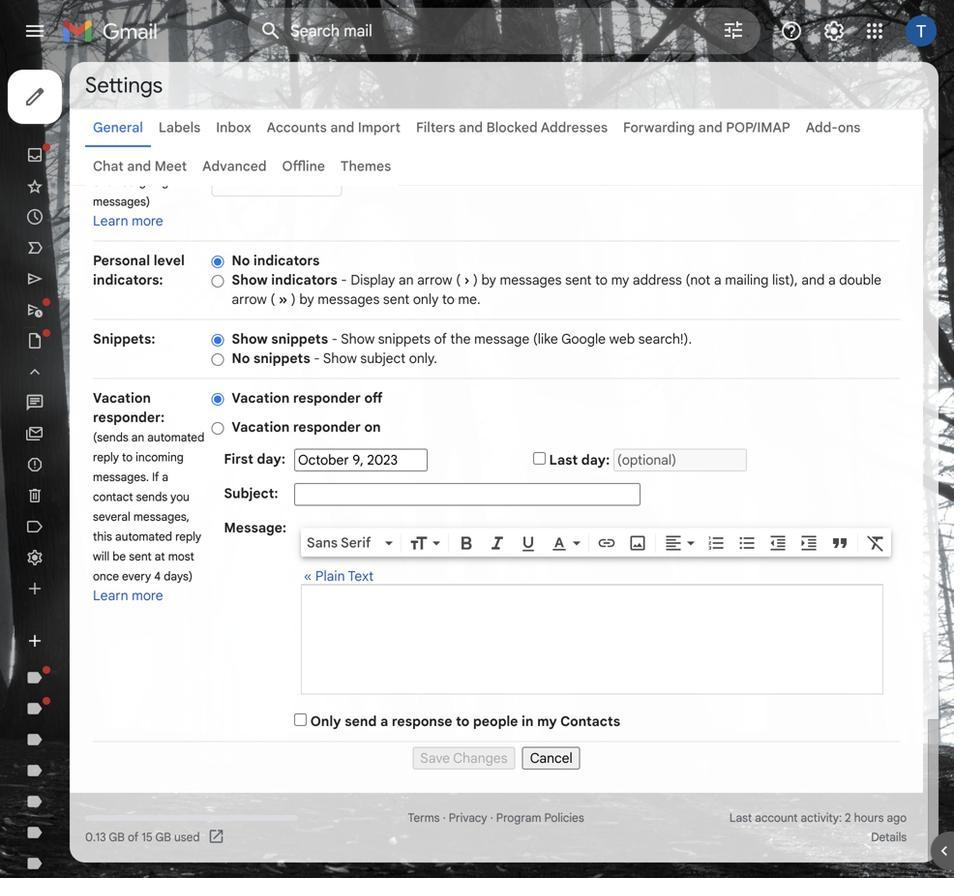 Task type: vqa. For each thing, say whether or not it's contained in the screenshot.
the « Plain Text
yes



Task type: locate. For each thing, give the bounding box(es) containing it.
arrow up only
[[418, 272, 453, 289]]

responder up vacation responder on
[[293, 390, 361, 407]]

1 gb from the left
[[109, 831, 125, 845]]

0 vertical spatial reply
[[93, 450, 119, 465]]

more down 'messages)'
[[132, 213, 163, 230]]

settings
[[85, 72, 163, 99]]

0 vertical spatial an
[[399, 272, 414, 289]]

my left address
[[612, 272, 630, 289]]

and for accounts
[[331, 119, 355, 136]]

only.
[[409, 350, 438, 367]]

and for filters
[[459, 119, 483, 136]]

1 vertical spatial no
[[232, 350, 250, 367]]

support image
[[781, 19, 804, 43]]

1 horizontal spatial )
[[474, 272, 478, 289]]

1 horizontal spatial by
[[482, 272, 497, 289]]

1 vertical spatial -
[[332, 331, 338, 348]]

No indicators radio
[[212, 255, 224, 269]]

add-ons link
[[807, 119, 861, 136]]

- up vacation responder off
[[314, 350, 320, 367]]

of left all
[[93, 175, 104, 189]]

footer
[[70, 809, 924, 847]]

themes
[[341, 158, 392, 175]]

to up messages.
[[122, 450, 133, 465]]

1 vertical spatial learn
[[93, 587, 128, 604]]

0 horizontal spatial reply
[[93, 450, 119, 465]]

1 vertical spatial by
[[300, 291, 314, 308]]

privacy
[[449, 811, 488, 826]]

to left me. at top
[[442, 291, 455, 308]]

no right no indicators option
[[232, 252, 250, 269]]

vacation for vacation responder off
[[232, 390, 290, 407]]

used
[[174, 831, 200, 845]]

day: right last day: checkbox
[[582, 452, 610, 469]]

level
[[154, 252, 185, 269]]

1 horizontal spatial -
[[332, 331, 338, 348]]

only
[[413, 291, 439, 308]]

underline ‪(⌘u)‬ image
[[519, 534, 539, 554]]

contact
[[93, 490, 133, 505]]

1 vertical spatial arrow
[[232, 291, 267, 308]]

1 vertical spatial more
[[132, 587, 163, 604]]

0 vertical spatial by
[[482, 272, 497, 289]]

1 vertical spatial automated
[[115, 530, 172, 544]]

bulleted list ‪(⌘⇧8)‬ image
[[738, 533, 757, 553]]

accounts and import
[[267, 119, 401, 136]]

1 horizontal spatial reply
[[175, 530, 201, 544]]

vacation up responder:
[[93, 390, 151, 407]]

0 horizontal spatial last
[[550, 452, 578, 469]]

snippets up vacation responder off
[[254, 350, 311, 367]]

the inside (appended at the end of all outgoing messages) learn more
[[167, 155, 185, 169]]

1 vertical spatial learn more link
[[93, 587, 163, 604]]

0 horizontal spatial my
[[538, 713, 558, 730]]

hours
[[855, 811, 885, 826]]

2 learn more link from the top
[[93, 587, 163, 604]]

snippets for show snippets of the message (like google web search!).
[[271, 331, 328, 348]]

show up no snippets - show subject only.
[[341, 331, 375, 348]]

automated down messages,
[[115, 530, 172, 544]]

sent up google
[[566, 272, 592, 289]]

to left address
[[596, 272, 608, 289]]

( inside ) by messages sent to my address (not a mailing list), and a double arrow (
[[271, 291, 275, 308]]

(like
[[533, 331, 559, 348]]

2 horizontal spatial sent
[[566, 272, 592, 289]]

learn
[[93, 213, 128, 230], [93, 587, 128, 604]]

an inside vacation responder: (sends an automated reply to incoming messages. if a contact sends you several messages, this automated reply will be sent at most once every 4 days) learn more
[[131, 431, 145, 445]]

1 horizontal spatial last
[[730, 811, 753, 826]]

snippets:
[[93, 331, 155, 348]]

-
[[341, 272, 347, 289], [332, 331, 338, 348], [314, 350, 320, 367]]

days)
[[164, 569, 193, 584]]

Vacation responder off radio
[[212, 392, 224, 407]]

- for show subject only.
[[314, 350, 320, 367]]

message:
[[224, 520, 287, 537]]

google
[[562, 331, 606, 348]]

outgoing
[[122, 175, 169, 189]]

1 horizontal spatial the
[[451, 331, 471, 348]]

(
[[456, 272, 461, 289], [271, 291, 275, 308]]

snippets up no snippets - show subject only.
[[271, 331, 328, 348]]

0 vertical spatial of
[[93, 175, 104, 189]]

labels link
[[159, 119, 201, 136]]

1 vertical spatial my
[[538, 713, 558, 730]]

Vacation responder text field
[[302, 595, 883, 684]]

of
[[93, 175, 104, 189], [434, 331, 447, 348], [128, 831, 139, 845]]

day: for first day:
[[257, 451, 286, 468]]

messages.
[[93, 470, 149, 485]]

sent down display an arrow ( ›
[[383, 291, 410, 308]]

2 learn from the top
[[93, 587, 128, 604]]

italic ‪(⌘i)‬ image
[[488, 533, 508, 553]]

1 horizontal spatial an
[[399, 272, 414, 289]]

main menu image
[[23, 19, 46, 43]]

sent up every
[[129, 550, 152, 564]]

day: for last day:
[[582, 452, 610, 469]]

- left display
[[341, 272, 347, 289]]

messages down display
[[318, 291, 380, 308]]

learn more link down 'messages)'
[[93, 213, 163, 230]]

1 vertical spatial last
[[730, 811, 753, 826]]

1 horizontal spatial of
[[128, 831, 139, 845]]

1 vertical spatial at
[[155, 550, 165, 564]]

) right the ›
[[474, 272, 478, 289]]

·
[[443, 811, 446, 826], [491, 811, 494, 826]]

0 vertical spatial messages
[[500, 272, 562, 289]]

)
[[474, 272, 478, 289], [291, 291, 296, 308]]

a right if
[[162, 470, 169, 485]]

· right terms link
[[443, 811, 446, 826]]

0 horizontal spatial ·
[[443, 811, 446, 826]]

general
[[93, 119, 143, 136]]

my right in
[[538, 713, 558, 730]]

0 horizontal spatial an
[[131, 431, 145, 445]]

0 vertical spatial sent
[[566, 272, 592, 289]]

1 horizontal spatial ·
[[491, 811, 494, 826]]

reply
[[93, 450, 119, 465], [175, 530, 201, 544]]

1 vertical spatial sent
[[383, 291, 410, 308]]

2 more from the top
[[132, 587, 163, 604]]

first day:
[[224, 451, 286, 468]]

1 no from the top
[[232, 252, 250, 269]]

gb right 0.13
[[109, 831, 125, 845]]

0 vertical spatial more
[[132, 213, 163, 230]]

vacation inside vacation responder: (sends an automated reply to incoming messages. if a contact sends you several messages, this automated reply will be sent at most once every 4 days) learn more
[[93, 390, 151, 407]]

1 horizontal spatial my
[[612, 272, 630, 289]]

automated up incoming
[[147, 431, 205, 445]]

navigation
[[0, 62, 232, 878], [93, 742, 901, 770]]

vacation for vacation responder: (sends an automated reply to incoming messages. if a contact sends you several messages, this automated reply will be sent at most once every 4 days) learn more
[[93, 390, 151, 407]]

None search field
[[248, 8, 761, 54]]

indent less ‪(⌘[)‬ image
[[769, 533, 788, 553]]

2 responder from the top
[[293, 419, 361, 436]]

more inside (appended at the end of all outgoing messages) learn more
[[132, 213, 163, 230]]

messages up "(like"
[[500, 272, 562, 289]]

advanced
[[203, 158, 267, 175]]

of inside "footer"
[[128, 831, 139, 845]]

an down responder:
[[131, 431, 145, 445]]

2 no from the top
[[232, 350, 250, 367]]

save
[[421, 750, 450, 767]]

responder
[[293, 390, 361, 407], [293, 419, 361, 436]]

only
[[310, 713, 342, 730]]

import
[[358, 119, 401, 136]]

2 vertical spatial sent
[[129, 550, 152, 564]]

responder down vacation responder off
[[293, 419, 361, 436]]

0 vertical spatial )
[[474, 272, 478, 289]]

responder:
[[93, 409, 165, 426]]

0 vertical spatial my
[[612, 272, 630, 289]]

no right no snippets option
[[232, 350, 250, 367]]

0 vertical spatial no
[[232, 252, 250, 269]]

arrow left »
[[232, 291, 267, 308]]

day:
[[257, 451, 286, 468], [582, 452, 610, 469]]

numbered list ‪(⌘⇧7)‬ image
[[707, 533, 726, 553]]

2 horizontal spatial -
[[341, 272, 347, 289]]

and for forwarding
[[699, 119, 723, 136]]

0 horizontal spatial of
[[93, 175, 104, 189]]

at up the 4
[[155, 550, 165, 564]]

0 vertical spatial arrow
[[418, 272, 453, 289]]

by
[[482, 272, 497, 289], [300, 291, 314, 308]]

Show indicators radio
[[212, 274, 224, 288]]

terms
[[408, 811, 440, 826]]

learn down the once on the left bottom
[[93, 587, 128, 604]]

a right send
[[381, 713, 389, 730]]

the left the end
[[167, 155, 185, 169]]

quote ‪(⌘⇧9)‬ image
[[831, 533, 850, 553]]

1 horizontal spatial messages
[[500, 272, 562, 289]]

meet
[[155, 158, 187, 175]]

indicators
[[254, 252, 320, 269], [271, 272, 338, 289]]

indicators up show indicators - on the left top of the page
[[254, 252, 320, 269]]

vacation right vacation responder off option
[[232, 390, 290, 407]]

vacation up first day:
[[232, 419, 290, 436]]

2 vertical spatial -
[[314, 350, 320, 367]]

at inside vacation responder: (sends an automated reply to incoming messages. if a contact sends you several messages, this automated reply will be sent at most once every 4 days) learn more
[[155, 550, 165, 564]]

» ) by messages sent only to me.
[[279, 291, 481, 308]]

privacy link
[[449, 811, 488, 826]]

2 horizontal spatial of
[[434, 331, 447, 348]]

last left the account
[[730, 811, 753, 826]]

0 horizontal spatial gb
[[109, 831, 125, 845]]

sends
[[136, 490, 168, 505]]

reply up most
[[175, 530, 201, 544]]

0 horizontal spatial -
[[314, 350, 320, 367]]

(not
[[686, 272, 711, 289]]

at up outgoing
[[154, 155, 164, 169]]

) right »
[[291, 291, 296, 308]]

0 vertical spatial learn
[[93, 213, 128, 230]]

more down the 4
[[132, 587, 163, 604]]

arrow inside ) by messages sent to my address (not a mailing list), and a double arrow (
[[232, 291, 267, 308]]

0 horizontal spatial sent
[[129, 550, 152, 564]]

0 horizontal spatial arrow
[[232, 291, 267, 308]]

) inside ) by messages sent to my address (not a mailing list), and a double arrow (
[[474, 272, 478, 289]]

0 vertical spatial (
[[456, 272, 461, 289]]

arrow
[[418, 272, 453, 289], [232, 291, 267, 308]]

- up no snippets - show subject only.
[[332, 331, 338, 348]]

an
[[399, 272, 414, 289], [131, 431, 145, 445]]

of up only.
[[434, 331, 447, 348]]

gb right 15
[[155, 831, 171, 845]]

Show snippets radio
[[212, 333, 224, 348]]

last right last day: checkbox
[[550, 452, 578, 469]]

( left the ›
[[456, 272, 461, 289]]

0 vertical spatial -
[[341, 272, 347, 289]]

sent
[[566, 272, 592, 289], [383, 291, 410, 308], [129, 550, 152, 564]]

by right the ›
[[482, 272, 497, 289]]

0 horizontal spatial day:
[[257, 451, 286, 468]]

0 vertical spatial indicators
[[254, 252, 320, 269]]

show left subject
[[323, 350, 357, 367]]

1 horizontal spatial (
[[456, 272, 461, 289]]

learn inside (appended at the end of all outgoing messages) learn more
[[93, 213, 128, 230]]

show
[[232, 272, 268, 289], [232, 331, 268, 348], [341, 331, 375, 348], [323, 350, 357, 367]]

0 vertical spatial responder
[[293, 390, 361, 407]]

and
[[331, 119, 355, 136], [459, 119, 483, 136], [699, 119, 723, 136], [127, 158, 151, 175], [802, 272, 826, 289]]

1 learn from the top
[[93, 213, 128, 230]]

0 horizontal spatial )
[[291, 291, 296, 308]]

an up only
[[399, 272, 414, 289]]

1 vertical spatial of
[[434, 331, 447, 348]]

1 vertical spatial responder
[[293, 419, 361, 436]]

2 · from the left
[[491, 811, 494, 826]]

0 horizontal spatial the
[[167, 155, 185, 169]]

0 vertical spatial the
[[167, 155, 185, 169]]

by right »
[[300, 291, 314, 308]]

at inside (appended at the end of all outgoing messages) learn more
[[154, 155, 164, 169]]

›
[[465, 272, 470, 289]]

1 vertical spatial an
[[131, 431, 145, 445]]

search mail image
[[254, 14, 289, 48]]

0 horizontal spatial (
[[271, 291, 275, 308]]

0 horizontal spatial messages
[[318, 291, 380, 308]]

1 horizontal spatial day:
[[582, 452, 610, 469]]

learn down 'messages)'
[[93, 213, 128, 230]]

show right show indicators radio
[[232, 272, 268, 289]]

terms · privacy · program policies
[[408, 811, 585, 826]]

1 vertical spatial reply
[[175, 530, 201, 544]]

1 vertical spatial (
[[271, 291, 275, 308]]

forwarding
[[624, 119, 696, 136]]

1 more from the top
[[132, 213, 163, 230]]

only send a response to people in my contacts
[[310, 713, 621, 730]]

advanced search options image
[[715, 11, 754, 49]]

1 vertical spatial indicators
[[271, 272, 338, 289]]

reply down (sends at the left of page
[[93, 450, 119, 465]]

0 vertical spatial last
[[550, 452, 578, 469]]

0 vertical spatial at
[[154, 155, 164, 169]]

0.13 gb of 15 gb used
[[85, 831, 200, 845]]

0 vertical spatial learn more link
[[93, 213, 163, 230]]

of left 15
[[128, 831, 139, 845]]

program policies link
[[497, 811, 585, 826]]

« plain text
[[304, 568, 374, 585]]

formatting options toolbar
[[301, 528, 892, 557]]

2 vertical spatial of
[[128, 831, 139, 845]]

day: right first
[[257, 451, 286, 468]]

last inside last account activity: 2 hours ago details
[[730, 811, 753, 826]]

this
[[93, 530, 112, 544]]

the down me. at top
[[451, 331, 471, 348]]

indicators up »
[[271, 272, 338, 289]]

(appended at the end of all outgoing messages) learn more
[[93, 155, 208, 230]]

1 horizontal spatial gb
[[155, 831, 171, 845]]

labels
[[159, 119, 201, 136]]

vacation for vacation responder on
[[232, 419, 290, 436]]

2 gb from the left
[[155, 831, 171, 845]]

learn more link down every
[[93, 587, 163, 604]]

learn inside vacation responder: (sends an automated reply to incoming messages. if a contact sends you several messages, this automated reply will be sent at most once every 4 days) learn more
[[93, 587, 128, 604]]

1 responder from the top
[[293, 390, 361, 407]]

· right privacy link
[[491, 811, 494, 826]]

details link
[[872, 831, 908, 845]]

( left »
[[271, 291, 275, 308]]



Task type: describe. For each thing, give the bounding box(es) containing it.
if
[[152, 470, 159, 485]]

send
[[345, 713, 377, 730]]

by inside ) by messages sent to my address (not a mailing list), and a double arrow (
[[482, 272, 497, 289]]

no for no snippets - show subject only.
[[232, 350, 250, 367]]

bold ‪(⌘b)‬ image
[[457, 533, 477, 553]]

indent more ‪(⌘])‬ image
[[800, 533, 819, 553]]

forwarding and pop/imap link
[[624, 119, 791, 136]]

message
[[475, 331, 530, 348]]

Only send a response to people in my Contacts checkbox
[[294, 714, 307, 726]]

(appended
[[93, 155, 151, 169]]

0 vertical spatial automated
[[147, 431, 205, 445]]

ons
[[839, 119, 861, 136]]

activity:
[[802, 811, 843, 826]]

no snippets - show subject only.
[[232, 350, 438, 367]]

account
[[756, 811, 799, 826]]

sans serif
[[307, 534, 371, 551]]

filters and blocked addresses
[[416, 119, 608, 136]]

list),
[[773, 272, 799, 289]]

display an arrow ( ›
[[351, 272, 470, 289]]

follow link to manage storage image
[[208, 828, 227, 847]]

0 horizontal spatial by
[[300, 291, 314, 308]]

offline link
[[282, 158, 325, 175]]

Search mail text field
[[291, 21, 668, 41]]

to inside ) by messages sent to my address (not a mailing list), and a double arrow (
[[596, 272, 608, 289]]

forwarding and pop/imap
[[624, 119, 791, 136]]

sent inside ) by messages sent to my address (not a mailing list), and a double arrow (
[[566, 272, 592, 289]]

chat and meet link
[[93, 158, 187, 175]]

program
[[497, 811, 542, 826]]

themes link
[[341, 158, 392, 175]]

15
[[142, 831, 153, 845]]

»
[[279, 291, 288, 308]]

accounts and import link
[[267, 119, 401, 136]]

1 · from the left
[[443, 811, 446, 826]]

show snippets - show snippets of the message (like google web search!).
[[232, 331, 693, 348]]

insert image image
[[629, 533, 648, 553]]

first
[[224, 451, 254, 468]]

- for display an arrow (
[[341, 272, 347, 289]]

Last day: checkbox
[[534, 452, 546, 465]]

1 vertical spatial messages
[[318, 291, 380, 308]]

last account activity: 2 hours ago details
[[730, 811, 908, 845]]

) by messages sent to my address (not a mailing list), and a double arrow (
[[232, 272, 882, 308]]

blocked
[[487, 119, 538, 136]]

most
[[168, 550, 195, 564]]

pop/imap
[[727, 119, 791, 136]]

serif
[[341, 534, 371, 551]]

once
[[93, 569, 119, 584]]

indicators for no
[[254, 252, 320, 269]]

personal level indicators:
[[93, 252, 185, 289]]

2
[[846, 811, 852, 826]]

be
[[113, 550, 126, 564]]

last for last day:
[[550, 452, 578, 469]]

Last day: text field
[[614, 449, 748, 472]]

display
[[351, 272, 395, 289]]

navigation containing save changes
[[93, 742, 901, 770]]

responder for off
[[293, 390, 361, 407]]

cancel button
[[523, 747, 581, 770]]

several
[[93, 510, 131, 524]]

gmail image
[[62, 12, 168, 50]]

of inside (appended at the end of all outgoing messages) learn more
[[93, 175, 104, 189]]

you
[[171, 490, 190, 505]]

details
[[872, 831, 908, 845]]

vacation responder off
[[232, 390, 383, 407]]

incoming
[[136, 450, 184, 465]]

4
[[154, 569, 161, 584]]

a right (not
[[715, 272, 722, 289]]

on
[[365, 419, 381, 436]]

responder for on
[[293, 419, 361, 436]]

no indicators
[[232, 252, 320, 269]]

policies
[[545, 811, 585, 826]]

end
[[188, 155, 208, 169]]

sans serif option
[[303, 533, 382, 553]]

me.
[[458, 291, 481, 308]]

save changes button
[[413, 747, 516, 770]]

subject:
[[224, 485, 279, 502]]

double
[[840, 272, 882, 289]]

remove formatting ‪(⌘\)‬ image
[[867, 533, 886, 553]]

accounts
[[267, 119, 327, 136]]

inbox
[[216, 119, 251, 136]]

vacation responder on
[[232, 419, 381, 436]]

no for no indicators
[[232, 252, 250, 269]]

indicators for show
[[271, 272, 338, 289]]

- for show snippets of the message (like google web search!).
[[332, 331, 338, 348]]

changes
[[454, 750, 508, 767]]

last for last account activity: 2 hours ago details
[[730, 811, 753, 826]]

snippets up only.
[[378, 331, 431, 348]]

No snippets radio
[[212, 352, 224, 367]]

filters and blocked addresses link
[[416, 119, 608, 136]]

messages)
[[93, 195, 150, 209]]

1 horizontal spatial sent
[[383, 291, 410, 308]]

show indicators -
[[232, 272, 351, 289]]

a inside vacation responder: (sends an automated reply to incoming messages. if a contact sends you several messages, this automated reply will be sent at most once every 4 days) learn more
[[162, 470, 169, 485]]

a left double
[[829, 272, 837, 289]]

every
[[122, 569, 151, 584]]

people
[[473, 713, 519, 730]]

sans
[[307, 534, 338, 551]]

link ‪(⌘k)‬ image
[[598, 533, 617, 553]]

to left people
[[456, 713, 470, 730]]

last day:
[[550, 452, 610, 469]]

messages inside ) by messages sent to my address (not a mailing list), and a double arrow (
[[500, 272, 562, 289]]

search!).
[[639, 331, 693, 348]]

terms link
[[408, 811, 440, 826]]

more inside vacation responder: (sends an automated reply to incoming messages. if a contact sends you several messages, this automated reply will be sent at most once every 4 days) learn more
[[132, 587, 163, 604]]

1 horizontal spatial arrow
[[418, 272, 453, 289]]

settings image
[[823, 19, 846, 43]]

add-ons
[[807, 119, 861, 136]]

1 learn more link from the top
[[93, 213, 163, 230]]

save changes
[[421, 750, 508, 767]]

snippets for show subject only.
[[254, 350, 311, 367]]

indicators:
[[93, 272, 163, 289]]

subject
[[361, 350, 406, 367]]

messages,
[[134, 510, 190, 524]]

will
[[93, 550, 110, 564]]

1 vertical spatial )
[[291, 291, 296, 308]]

and for chat
[[127, 158, 151, 175]]

offline
[[282, 158, 325, 175]]

to inside vacation responder: (sends an automated reply to incoming messages. if a contact sends you several messages, this automated reply will be sent at most once every 4 days) learn more
[[122, 450, 133, 465]]

1 vertical spatial the
[[451, 331, 471, 348]]

Vacation responder on radio
[[212, 421, 224, 436]]

First day: text field
[[294, 449, 428, 472]]

my inside ) by messages sent to my address (not a mailing list), and a double arrow (
[[612, 272, 630, 289]]

and inside ) by messages sent to my address (not a mailing list), and a double arrow (
[[802, 272, 826, 289]]

advanced link
[[203, 158, 267, 175]]

show right show snippets radio
[[232, 331, 268, 348]]

chat
[[93, 158, 124, 175]]

Subject text field
[[294, 483, 641, 506]]

general link
[[93, 119, 143, 136]]

vacation responder: (sends an automated reply to incoming messages. if a contact sends you several messages, this automated reply will be sent at most once every 4 days) learn more
[[93, 390, 205, 604]]

chat and meet
[[93, 158, 187, 175]]

footer containing terms
[[70, 809, 924, 847]]

sent inside vacation responder: (sends an automated reply to incoming messages. if a contact sends you several messages, this automated reply will be sent at most once every 4 days) learn more
[[129, 550, 152, 564]]

personal
[[93, 252, 150, 269]]



